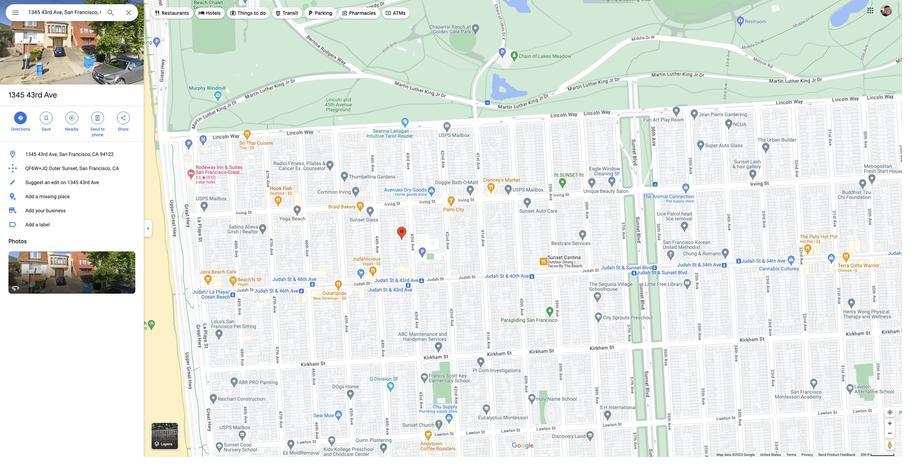Task type: vqa. For each thing, say whether or not it's contained in the screenshot.
'Suggested Trips From Charlotte' "region"
no



Task type: describe. For each thing, give the bounding box(es) containing it.

[[154, 9, 160, 17]]

share
[[118, 127, 129, 132]]

footer inside google maps 'element'
[[717, 453, 861, 458]]

a for label
[[35, 222, 38, 228]]

transit
[[283, 10, 298, 16]]

feedback
[[841, 453, 856, 457]]

product
[[827, 453, 840, 457]]

add a missing place
[[25, 194, 70, 200]]

©2023
[[733, 453, 743, 457]]

an
[[45, 180, 50, 185]]

outer
[[49, 166, 61, 171]]

add a label
[[25, 222, 50, 228]]

1345 43rd ave
[[8, 90, 57, 100]]

 button
[[6, 4, 25, 23]]

map
[[717, 453, 724, 457]]

none field inside 1345 43rd ave, san francisco, ca 94122 field
[[28, 8, 101, 17]]

suggest
[[25, 180, 43, 185]]

qf6w+jq
[[25, 166, 48, 171]]

business
[[46, 208, 66, 214]]

francisco, for ave,
[[69, 152, 91, 157]]

suggest an edit on 1345 43rd ave
[[25, 180, 99, 185]]

add your business
[[25, 208, 66, 214]]

edit
[[51, 180, 59, 185]]

200 ft
[[861, 453, 870, 457]]

things
[[238, 10, 253, 16]]

terms button
[[787, 453, 797, 458]]

a for missing
[[35, 194, 38, 200]]

200
[[861, 453, 867, 457]]

 transit
[[275, 9, 298, 17]]

1345 43rd ave, san francisco, ca 94122
[[25, 152, 114, 157]]

suggest an edit on 1345 43rd ave button
[[0, 176, 144, 190]]

add for add a label
[[25, 222, 34, 228]]

do
[[260, 10, 266, 16]]

add your business link
[[0, 204, 144, 218]]

ave inside button
[[91, 180, 99, 185]]

directions
[[11, 127, 30, 132]]

to inside send to phone
[[101, 127, 105, 132]]


[[17, 114, 24, 122]]

states
[[772, 453, 782, 457]]

united states
[[761, 453, 782, 457]]

send to phone
[[90, 127, 105, 137]]

sunset,
[[62, 166, 78, 171]]

send product feedback button
[[819, 453, 856, 458]]

nearby
[[65, 127, 79, 132]]

show your location image
[[887, 410, 894, 416]]

0 vertical spatial ave
[[44, 90, 57, 100]]

francisco, for sunset,
[[89, 166, 111, 171]]


[[11, 8, 20, 18]]

missing
[[39, 194, 57, 200]]

94122
[[100, 152, 114, 157]]

43rd for ave
[[26, 90, 42, 100]]

terms
[[787, 453, 797, 457]]

united
[[761, 453, 771, 457]]


[[230, 9, 236, 17]]

show street view coverage image
[[885, 440, 896, 451]]

privacy
[[802, 453, 813, 457]]

add for add your business
[[25, 208, 34, 214]]


[[385, 9, 392, 17]]



Task type: locate. For each thing, give the bounding box(es) containing it.
hotels
[[206, 10, 221, 16]]

1 horizontal spatial ave
[[91, 180, 99, 185]]


[[120, 114, 126, 122]]

san right ave,
[[59, 152, 67, 157]]

43rd
[[26, 90, 42, 100], [38, 152, 48, 157], [80, 180, 90, 185]]

1 horizontal spatial 1345
[[25, 152, 36, 157]]


[[275, 9, 281, 17]]

pharmacies
[[349, 10, 376, 16]]

add
[[25, 194, 34, 200], [25, 208, 34, 214], [25, 222, 34, 228]]

0 vertical spatial francisco,
[[69, 152, 91, 157]]

2 add from the top
[[25, 208, 34, 214]]

francisco, down the 94122
[[89, 166, 111, 171]]

parking
[[315, 10, 332, 16]]

send inside send to phone
[[90, 127, 100, 132]]

privacy button
[[802, 453, 813, 458]]

1 vertical spatial ca
[[112, 166, 119, 171]]

add down suggest
[[25, 194, 34, 200]]

ca left the 94122
[[92, 152, 99, 157]]

san for sunset,
[[79, 166, 88, 171]]

ave down qf6w+jq outer sunset, san francisco, ca
[[91, 180, 99, 185]]

1 vertical spatial san
[[79, 166, 88, 171]]

0 vertical spatial a
[[35, 194, 38, 200]]

send
[[90, 127, 100, 132], [819, 453, 827, 457]]

0 vertical spatial ca
[[92, 152, 99, 157]]

san right sunset,
[[79, 166, 88, 171]]

data
[[725, 453, 732, 457]]

your
[[35, 208, 45, 214]]

2 a from the top
[[35, 222, 38, 228]]

1 vertical spatial send
[[819, 453, 827, 457]]


[[198, 9, 205, 17]]

google maps element
[[0, 0, 903, 458]]

send inside button
[[819, 453, 827, 457]]

to inside  things to do
[[254, 10, 259, 16]]

ave,
[[49, 152, 58, 157]]

1345 43rd ave main content
[[0, 0, 144, 458]]

francisco, inside button
[[69, 152, 91, 157]]

2 vertical spatial 1345
[[67, 180, 78, 185]]

add a label button
[[0, 218, 144, 232]]

san inside button
[[79, 166, 88, 171]]

zoom in image
[[888, 421, 893, 427]]

43rd inside button
[[38, 152, 48, 157]]


[[307, 9, 314, 17]]

1345 up qf6w+jq
[[25, 152, 36, 157]]

send left the product
[[819, 453, 827, 457]]


[[342, 9, 348, 17]]

ave up the  at the left of page
[[44, 90, 57, 100]]

ca for 1345 43rd ave, san francisco, ca 94122
[[92, 152, 99, 157]]

1 vertical spatial add
[[25, 208, 34, 214]]


[[94, 114, 101, 122]]

1 vertical spatial to
[[101, 127, 105, 132]]

1 horizontal spatial send
[[819, 453, 827, 457]]

1 a from the top
[[35, 194, 38, 200]]

0 vertical spatial to
[[254, 10, 259, 16]]

label
[[39, 222, 50, 228]]

0 vertical spatial 43rd
[[26, 90, 42, 100]]

qf6w+jq outer sunset, san francisco, ca
[[25, 166, 119, 171]]

0 horizontal spatial to
[[101, 127, 105, 132]]

to left do
[[254, 10, 259, 16]]


[[69, 114, 75, 122]]

francisco, up qf6w+jq outer sunset, san francisco, ca
[[69, 152, 91, 157]]

0 vertical spatial san
[[59, 152, 67, 157]]

 pharmacies
[[342, 9, 376, 17]]

add for add a missing place
[[25, 194, 34, 200]]

on
[[61, 180, 66, 185]]

send for send to phone
[[90, 127, 100, 132]]

send up phone
[[90, 127, 100, 132]]

0 vertical spatial 1345
[[8, 90, 25, 100]]

ave
[[44, 90, 57, 100], [91, 180, 99, 185]]

 atms
[[385, 9, 406, 17]]

0 vertical spatial send
[[90, 127, 100, 132]]

google account: ben chafik  
(ben.chafik@adept.ai) image
[[881, 5, 892, 16]]

ca inside button
[[112, 166, 119, 171]]

0 horizontal spatial ave
[[44, 90, 57, 100]]

ca
[[92, 152, 99, 157], [112, 166, 119, 171]]

1345 43rd ave, san francisco, ca 94122 button
[[0, 147, 144, 161]]

1 vertical spatial a
[[35, 222, 38, 228]]

restaurants
[[162, 10, 189, 16]]

san inside button
[[59, 152, 67, 157]]

1345 inside button
[[25, 152, 36, 157]]

to up phone
[[101, 127, 105, 132]]

ca down the 94122
[[112, 166, 119, 171]]

save
[[42, 127, 51, 132]]

photos
[[8, 238, 27, 245]]

3 add from the top
[[25, 222, 34, 228]]

1 add from the top
[[25, 194, 34, 200]]

43rd inside button
[[80, 180, 90, 185]]

None field
[[28, 8, 101, 17]]

1345 for 1345 43rd ave, san francisco, ca 94122
[[25, 152, 36, 157]]

 parking
[[307, 9, 332, 17]]

43rd for ave,
[[38, 152, 48, 157]]

1345 up  at the left top of page
[[8, 90, 25, 100]]

0 vertical spatial add
[[25, 194, 34, 200]]

0 horizontal spatial send
[[90, 127, 100, 132]]

place
[[58, 194, 70, 200]]

 restaurants
[[154, 9, 189, 17]]

1345 43rd Ave, San Francisco, CA 94122 field
[[6, 4, 138, 21]]

200 ft button
[[861, 453, 895, 457]]

0 horizontal spatial 1345
[[8, 90, 25, 100]]

to
[[254, 10, 259, 16], [101, 127, 105, 132]]

2 vertical spatial 43rd
[[80, 180, 90, 185]]

 hotels
[[198, 9, 221, 17]]

1 horizontal spatial ca
[[112, 166, 119, 171]]

zoom out image
[[888, 431, 893, 436]]

1 vertical spatial 1345
[[25, 152, 36, 157]]

1 vertical spatial 43rd
[[38, 152, 48, 157]]

ft
[[868, 453, 870, 457]]

map data ©2023 google
[[717, 453, 755, 457]]

0 horizontal spatial ca
[[92, 152, 99, 157]]


[[43, 114, 49, 122]]

a left label
[[35, 222, 38, 228]]

 things to do
[[230, 9, 266, 17]]

1 vertical spatial ave
[[91, 180, 99, 185]]

add left label
[[25, 222, 34, 228]]

1 vertical spatial francisco,
[[89, 166, 111, 171]]

send for send product feedback
[[819, 453, 827, 457]]

send product feedback
[[819, 453, 856, 457]]

layers
[[161, 443, 172, 447]]

a
[[35, 194, 38, 200], [35, 222, 38, 228]]

2 horizontal spatial 1345
[[67, 180, 78, 185]]

united states button
[[761, 453, 782, 458]]

a left missing
[[35, 194, 38, 200]]

1345 right on
[[67, 180, 78, 185]]

ca for qf6w+jq outer sunset, san francisco, ca
[[112, 166, 119, 171]]

footer containing map data ©2023 google
[[717, 453, 861, 458]]

collapse side panel image
[[144, 225, 152, 233]]

1 horizontal spatial to
[[254, 10, 259, 16]]

0 horizontal spatial san
[[59, 152, 67, 157]]

atms
[[393, 10, 406, 16]]

phone
[[92, 133, 103, 137]]

san for ave,
[[59, 152, 67, 157]]

1345
[[8, 90, 25, 100], [25, 152, 36, 157], [67, 180, 78, 185]]

footer
[[717, 453, 861, 458]]

add left your
[[25, 208, 34, 214]]

add a missing place button
[[0, 190, 144, 204]]

1345 for 1345 43rd ave
[[8, 90, 25, 100]]

actions for 1345 43rd ave region
[[0, 106, 144, 141]]

francisco,
[[69, 152, 91, 157], [89, 166, 111, 171]]

1 horizontal spatial san
[[79, 166, 88, 171]]

qf6w+jq outer sunset, san francisco, ca button
[[0, 161, 144, 176]]

san
[[59, 152, 67, 157], [79, 166, 88, 171]]

ca inside button
[[92, 152, 99, 157]]

google
[[744, 453, 755, 457]]

1345 inside button
[[67, 180, 78, 185]]

 search field
[[6, 4, 138, 23]]

francisco, inside button
[[89, 166, 111, 171]]

2 vertical spatial add
[[25, 222, 34, 228]]



